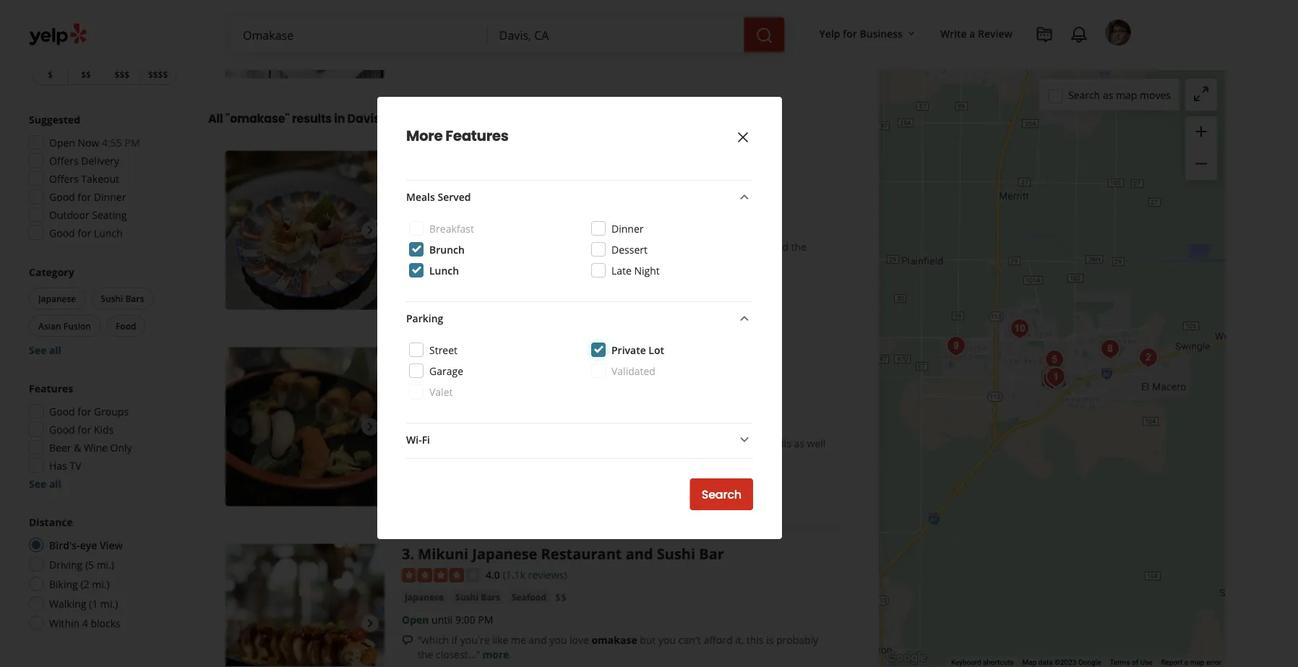 Task type: describe. For each thing, give the bounding box(es) containing it.
japanese down category
[[38, 292, 76, 304]]

outdoor seating
[[416, 51, 485, 63]]

sushi up 9:00
[[455, 591, 479, 603]]

lunch inside more features dialog
[[429, 263, 459, 277]]

next image
[[361, 615, 379, 632]]

to
[[461, 23, 471, 37]]

all for features
[[49, 477, 61, 490]]

2 horizontal spatial as
[[1103, 88, 1113, 102]]

garage
[[429, 364, 463, 378]]

9:00
[[455, 613, 475, 626]]

data
[[1039, 658, 1053, 667]]

(137
[[503, 174, 523, 188]]

notifications image
[[1071, 26, 1088, 43]]

write
[[940, 26, 967, 40]]

japanese up open until 9:30 pm
[[405, 394, 444, 406]]

1 horizontal spatial delivery
[[511, 51, 545, 63]]

1 vertical spatial beer
[[49, 441, 71, 454]]

california
[[386, 110, 443, 127]]

3
[[402, 544, 410, 564]]

beer & wine only inside more features dialog
[[429, 142, 512, 156]]

good for good for kids
[[49, 423, 75, 436]]

1 horizontal spatial mikuni japanese restaurant and sushi bar image
[[1038, 365, 1067, 394]]

they
[[727, 240, 747, 253]]

yelp for business button
[[814, 20, 923, 46]]

open until 9:30 pm
[[402, 416, 493, 430]]

blocks
[[91, 616, 121, 630]]

(5
[[85, 558, 94, 571]]

loved
[[763, 240, 789, 253]]

map
[[1023, 658, 1037, 667]]

japanese up the (1.1k
[[472, 544, 537, 564]]

4.0
[[486, 568, 500, 581]]

that
[[623, 8, 642, 22]]

16 speech v2 image for "i took my wife and a few friends here on a wednesday night and they all loved the
[[402, 241, 413, 253]]

2 horizontal spatial sushi bars
[[455, 591, 500, 603]]

wi-fi
[[406, 433, 430, 446]]

1 horizontal spatial in
[[437, 219, 446, 233]]

next image for "my wife got the big
[[361, 418, 379, 435]]

0 horizontal spatial hikari sushi & omakase image
[[226, 151, 385, 310]]

1 got from the left
[[460, 436, 476, 450]]

search for search
[[702, 486, 742, 503]]

1 slideshow element from the top
[[226, 0, 385, 78]]

0 horizontal spatial wine
[[84, 441, 108, 454]]

of
[[1132, 658, 1139, 667]]

been
[[664, 8, 688, 22]]

2 vertical spatial japanese link
[[402, 590, 447, 604]]

for for lunch
[[78, 226, 91, 240]]

1 vertical spatial more
[[476, 451, 503, 464]]

2 vertical spatial more link
[[483, 647, 509, 661]]

see for features
[[29, 477, 46, 490]]

previous image for 3
[[231, 615, 249, 632]]

0 horizontal spatial as
[[418, 451, 428, 464]]

16 chevron down v2 image
[[906, 28, 917, 40]]

0 vertical spatial dinner
[[94, 190, 126, 203]]

outdoor for outdoor seating
[[49, 208, 89, 222]]

huku
[[418, 347, 457, 367]]

valet
[[429, 385, 453, 399]]

japanese button down category
[[29, 288, 85, 309]]

2
[[402, 347, 410, 367]]

0 vertical spatial japanese link
[[458, 197, 503, 211]]

(2
[[81, 577, 89, 591]]

group containing category
[[26, 265, 179, 357]]

night
[[679, 240, 703, 253]]

closest..."
[[436, 647, 480, 661]]

shortcuts
[[983, 658, 1014, 667]]

report a map error
[[1161, 658, 1222, 667]]

bar
[[699, 544, 724, 564]]

keyboard
[[951, 658, 981, 667]]

(1
[[89, 597, 98, 610]]

4
[[82, 616, 88, 630]]

yuchan shokudo image
[[1039, 363, 1068, 392]]

late night
[[612, 263, 660, 277]]

sushi up food
[[101, 292, 123, 304]]

1 vertical spatial takeout
[[81, 172, 119, 185]]

you're
[[460, 633, 490, 647]]

reviews) for (1.1k reviews)
[[528, 568, 567, 581]]

report
[[1161, 658, 1183, 667]]

wednesday
[[622, 240, 677, 253]]

dessert
[[612, 243, 648, 256]]

1 previous image from the top
[[231, 221, 249, 239]]

japanese button up open until 9:30 pm
[[402, 393, 447, 408]]

1 vertical spatial japanese link
[[402, 393, 447, 408]]

close image
[[734, 129, 752, 146]]

$$$ button
[[104, 63, 140, 85]]

expand map image
[[1193, 85, 1210, 103]]

16 speech v2 image for "which if you're like me and you love
[[402, 635, 413, 646]]

very
[[690, 8, 710, 22]]

1 vertical spatial sushi bars button
[[91, 288, 153, 309]]

seating
[[454, 51, 485, 63]]

2 horizontal spatial bars
[[481, 591, 500, 603]]

for for groups
[[78, 404, 91, 418]]

love
[[570, 633, 589, 647]]

. for 3
[[410, 544, 414, 564]]

more
[[406, 126, 443, 146]]

min
[[457, 219, 477, 233]]

kids
[[94, 423, 114, 436]]

japanese button up open until 9:00 pm
[[402, 590, 447, 604]]

well
[[807, 436, 826, 450]]

features inside dialog
[[445, 126, 509, 146]]

flavor
[[541, 8, 568, 22]]

1 horizontal spatial the
[[478, 436, 494, 450]]

3 . mikuni japanese restaurant and sushi bar
[[402, 544, 724, 564]]

tv
[[70, 459, 81, 472]]

dinner inside more features dialog
[[612, 222, 644, 235]]

map for error
[[1190, 658, 1205, 667]]

and right restaurant
[[626, 544, 653, 564]]

1 vertical spatial sushi bars
[[101, 292, 144, 304]]

$$ inside button
[[81, 68, 91, 80]]

seating
[[92, 208, 127, 222]]

street
[[429, 343, 458, 357]]

1 vertical spatial hikari sushi & omakase image
[[1042, 363, 1071, 392]]

mermaid sushi image
[[1040, 346, 1069, 374]]

1 vertical spatial in
[[334, 110, 345, 127]]

0 vertical spatial more
[[508, 23, 535, 37]]

sushi bars button for the right sushi bars link
[[453, 590, 503, 604]]

open until 9:00 pm
[[402, 613, 493, 626]]

japanese up open until 9:00 pm
[[405, 591, 444, 603]]

got inside platter and my other friends got various rolls as well as one or..."
[[716, 436, 731, 450]]

24 chevron down v2 image
[[736, 431, 753, 448]]

projects image
[[1036, 26, 1053, 43]]

google
[[1078, 658, 1101, 667]]

good for groups
[[49, 404, 129, 418]]

all "omakase" results in davis, california
[[208, 110, 443, 127]]

private
[[612, 343, 646, 357]]

fusion
[[63, 320, 91, 332]]

asian fusion button
[[29, 315, 100, 337]]

$ button
[[32, 63, 68, 85]]

option group containing distance
[[25, 515, 179, 635]]

all for category
[[49, 343, 61, 357]]

friends inside "i took my wife and a few friends here on a wednesday night and they all loved the omakase !"
[[538, 240, 571, 253]]

groups
[[94, 404, 129, 418]]

16 checkmark v2 image for takeout
[[556, 50, 568, 62]]

all inside "i took my wife and a few friends here on a wednesday night and they all loved the omakase !"
[[750, 240, 760, 253]]

eat
[[456, 8, 471, 22]]

pm for 2
[[478, 416, 493, 430]]

breakfast
[[429, 222, 474, 235]]

myu myu image
[[1039, 360, 1068, 389]]

see all button for features
[[29, 477, 61, 490]]

1 vertical spatial only
[[110, 441, 132, 454]]

use
[[1140, 658, 1153, 667]]

"burma eat brings unique flavor and spices that has been very popular in san francisco bay area to davis."
[[418, 8, 828, 37]]

friends inside platter and my other friends got various rolls as well as one or..."
[[681, 436, 714, 450]]

(137 reviews)
[[503, 174, 565, 188]]

bay
[[418, 23, 435, 37]]

walking
[[49, 597, 86, 610]]

1 vertical spatial &
[[74, 441, 81, 454]]

all
[[208, 110, 223, 127]]

1 horizontal spatial sushi bars link
[[453, 590, 503, 604]]

0 vertical spatial pm
[[125, 136, 140, 149]]

1 vertical spatial bars
[[125, 292, 144, 304]]

for for business
[[843, 26, 857, 40]]

(1.1k reviews)
[[503, 568, 567, 581]]

keyboard shortcuts button
[[951, 658, 1014, 667]]

this
[[747, 633, 764, 647]]

wine inside more features dialog
[[464, 142, 488, 156]]

bird's-eye view
[[49, 538, 123, 552]]

restaurant
[[541, 544, 622, 564]]

0 horizontal spatial lunch
[[94, 226, 123, 240]]

probably
[[776, 633, 818, 647]]

a left few
[[511, 240, 516, 253]]

sushi up the opens
[[405, 198, 428, 210]]

1 vertical spatial as
[[794, 436, 805, 450]]

wi-
[[406, 433, 422, 446]]

map region
[[709, 4, 1264, 667]]

open now 4:55 pm
[[49, 136, 140, 149]]

$$ button
[[68, 63, 104, 85]]

for for kids
[[78, 423, 91, 436]]

16 checkmark v2 image for outdoor seating
[[402, 50, 413, 62]]

"burma
[[418, 8, 453, 22]]

only inside more features dialog
[[491, 142, 512, 156]]

$$$$ button
[[140, 63, 176, 85]]

good for good for groups
[[49, 404, 75, 418]]

see all for features
[[29, 477, 61, 490]]



Task type: vqa. For each thing, say whether or not it's contained in the screenshot.
the right Chicken
no



Task type: locate. For each thing, give the bounding box(es) containing it.
1 horizontal spatial sushi bars
[[405, 198, 450, 210]]

mikuni japanese restaurant and sushi bar image
[[1038, 365, 1067, 394], [226, 544, 385, 667]]

0 vertical spatial sushi bars button
[[402, 197, 452, 211]]

group containing suggested
[[25, 112, 179, 244]]

sushi bars link up the opens
[[402, 197, 452, 211]]

has
[[645, 8, 661, 22]]

japanese down 4.9
[[461, 198, 500, 210]]

user actions element
[[808, 18, 1152, 107]]

omakase
[[418, 254, 465, 268]]

mi.) right "(1"
[[100, 597, 118, 610]]

good down offers takeout on the left of the page
[[49, 190, 75, 203]]

until for huku
[[432, 416, 453, 430]]

features
[[445, 126, 509, 146], [29, 381, 73, 395]]

0 horizontal spatial beer & wine only
[[49, 441, 132, 454]]

sushi bars button
[[402, 197, 452, 211], [91, 288, 153, 309], [453, 590, 503, 604]]

map data ©2023 google
[[1023, 658, 1101, 667]]

davis."
[[473, 23, 505, 37]]

in left san
[[753, 8, 761, 22]]

area
[[437, 23, 458, 37]]

4 good from the top
[[49, 423, 75, 436]]

16 checkmark v2 image
[[402, 50, 413, 62], [556, 50, 568, 62]]

0 horizontal spatial wife
[[438, 436, 458, 450]]

4.9 link
[[486, 173, 500, 189]]

sushi bars button up 9:00
[[453, 590, 503, 604]]

good for lunch
[[49, 226, 123, 240]]

0 horizontal spatial dinner
[[94, 190, 126, 203]]

0 vertical spatial more link
[[508, 23, 535, 37]]

mi.) right (5
[[97, 558, 114, 571]]

all down asian
[[49, 343, 61, 357]]

0 vertical spatial all
[[750, 240, 760, 253]]

japanese link down 4.9
[[458, 197, 503, 211]]

asian
[[38, 320, 61, 332]]

wife up !"
[[468, 240, 487, 253]]

map left error
[[1190, 658, 1205, 667]]

friends
[[538, 240, 571, 253], [681, 436, 714, 450]]

0 vertical spatial $$
[[81, 68, 91, 80]]

0 horizontal spatial sushi bars
[[101, 292, 144, 304]]

beer & wine only up 4.9 link
[[429, 142, 512, 156]]

previous image for 2
[[231, 418, 249, 435]]

0 horizontal spatial features
[[29, 381, 73, 395]]

bars up food
[[125, 292, 144, 304]]

all down has
[[49, 477, 61, 490]]

0 horizontal spatial sushi bars link
[[402, 197, 452, 211]]

zen toro japanese bistro & sushi bar image
[[1039, 362, 1068, 391]]

16 checkmark v2 image down 'flavor'
[[556, 50, 568, 62]]

for down good for groups at the bottom
[[78, 423, 91, 436]]

review
[[978, 26, 1013, 40]]

good for dinner
[[49, 190, 126, 203]]

until up "which
[[432, 613, 453, 626]]

group
[[25, 112, 179, 244], [1186, 116, 1217, 180], [26, 265, 179, 357], [25, 381, 179, 491]]

my inside platter and my other friends got various rolls as well as one or..."
[[635, 436, 650, 450]]

0 vertical spatial friends
[[538, 240, 571, 253]]

delivery right 16 checkmark v2 image
[[511, 51, 545, 63]]

open up 'wi-'
[[402, 416, 429, 430]]

2 offers from the top
[[49, 172, 79, 185]]

features up 4.9 link
[[445, 126, 509, 146]]

in
[[753, 8, 761, 22], [334, 110, 345, 127], [437, 219, 446, 233]]

hikari sushi & omakase image
[[226, 151, 385, 310], [1042, 363, 1071, 392]]

3 slideshow element from the top
[[226, 347, 385, 506]]

asian fusion
[[38, 320, 91, 332]]

24 chevron down v2 image inside 'parking' dropdown button
[[736, 310, 753, 327]]

and right 'flavor'
[[571, 8, 589, 22]]

got left 24 chevron down v2 icon
[[716, 436, 731, 450]]

4 slideshow element from the top
[[226, 544, 385, 667]]

1 vertical spatial the
[[478, 436, 494, 450]]

slideshow element for "my wife got the big
[[226, 347, 385, 506]]

2 vertical spatial the
[[418, 647, 433, 661]]

sushi
[[405, 198, 428, 210], [101, 292, 123, 304], [657, 544, 695, 564], [455, 591, 479, 603]]

now
[[78, 136, 99, 149]]

my inside "i took my wife and a few friends here on a wednesday night and they all loved the omakase !"
[[451, 240, 465, 253]]

more link down big
[[476, 451, 503, 464]]

3 good from the top
[[49, 404, 75, 418]]

filters
[[29, 32, 65, 48]]

open up "which
[[402, 613, 429, 626]]

outdoor seating
[[49, 208, 127, 222]]

2 see all from the top
[[29, 477, 61, 490]]

zoom in image
[[1193, 123, 1210, 140]]

1 vertical spatial see all button
[[29, 477, 61, 490]]

0 horizontal spatial got
[[460, 436, 476, 450]]

0 vertical spatial mikuni japanese restaurant and sushi bar image
[[1038, 365, 1067, 394]]

& right more at the top left of page
[[454, 142, 461, 156]]

search down 24 chevron down v2 icon
[[702, 486, 742, 503]]

suggested
[[29, 112, 80, 126]]

wine down kids on the left bottom
[[84, 441, 108, 454]]

1 horizontal spatial $$
[[555, 591, 567, 604]]

yelp
[[819, 26, 840, 40]]

davis sushi & fusion image
[[942, 332, 971, 361]]

1 next image from the top
[[361, 221, 379, 239]]

None search field
[[231, 17, 788, 52]]

24 chevron down v2 image for private lot
[[736, 310, 753, 327]]

. left huku
[[410, 347, 414, 367]]

0 vertical spatial in
[[753, 8, 761, 22]]

japanese link up open until 9:00 pm
[[402, 590, 447, 604]]

wine up 4.9 link
[[464, 142, 488, 156]]

0 vertical spatial only
[[491, 142, 512, 156]]

1 vertical spatial $$
[[555, 591, 567, 604]]

as
[[1103, 88, 1113, 102], [794, 436, 805, 450], [418, 451, 428, 464]]

outdoor up good for lunch
[[49, 208, 89, 222]]

1 horizontal spatial beer
[[429, 142, 451, 156]]

keyboard shortcuts
[[951, 658, 1014, 667]]

meals served
[[406, 190, 471, 203]]

delivery
[[511, 51, 545, 63], [81, 154, 119, 167]]

2 24 chevron down v2 image from the top
[[736, 310, 753, 327]]

you inside but you can't afford it, this is probably the closest..."
[[659, 633, 676, 647]]

sushi bars button for topmost sushi bars link
[[402, 197, 452, 211]]

only down kids on the left bottom
[[110, 441, 132, 454]]

francisco
[[784, 8, 828, 22]]

the inside "i took my wife and a few friends here on a wednesday night and they all loved the omakase !"
[[791, 240, 807, 253]]

2 horizontal spatial the
[[791, 240, 807, 253]]

0 vertical spatial search
[[1068, 88, 1100, 102]]

open for 3
[[402, 613, 429, 626]]

but
[[640, 633, 656, 647]]

24 chevron down v2 image inside meals served dropdown button
[[736, 188, 753, 206]]

moves
[[1140, 88, 1171, 102]]

$
[[48, 68, 53, 80]]

0 vertical spatial 16 speech v2 image
[[402, 241, 413, 253]]

1 vertical spatial all
[[49, 343, 61, 357]]

my for other
[[635, 436, 650, 450]]

2 good from the top
[[49, 226, 75, 240]]

beer inside more features dialog
[[429, 142, 451, 156]]

search image
[[756, 27, 773, 44]]

driving (5 mi.)
[[49, 558, 114, 571]]

4 star rating image down mikuni
[[402, 568, 480, 583]]

as left well
[[794, 436, 805, 450]]

davis,
[[347, 110, 383, 127]]

beer up 4.9 star rating image
[[429, 142, 451, 156]]

(1.1k reviews) link
[[503, 566, 567, 582]]

outdoor
[[416, 51, 452, 63], [49, 208, 89, 222]]

0 vertical spatial features
[[445, 126, 509, 146]]

16 speech v2 image for "burma eat brings unique flavor and spices that has been very popular in san francisco bay area to davis."
[[402, 10, 413, 22]]

more down big
[[476, 451, 503, 464]]

more link
[[508, 23, 535, 37], [476, 451, 503, 464], [483, 647, 509, 661]]

2 got from the left
[[716, 436, 731, 450]]

16 speech v2 image for "my wife got the big
[[402, 438, 413, 449]]

and inside platter and my other friends got various rolls as well as one or..."
[[614, 436, 632, 450]]

the left big
[[478, 436, 494, 450]]

mikuni japanese restaurant and sushi bar link
[[418, 544, 724, 564]]

more features
[[406, 126, 509, 146]]

16 speech v2 image
[[402, 10, 413, 22], [402, 635, 413, 646]]

0 horizontal spatial sushi bars button
[[91, 288, 153, 309]]

and right me
[[529, 633, 547, 647]]

1 . from the top
[[410, 347, 414, 367]]

2 vertical spatial open
[[402, 613, 429, 626]]

1 see from the top
[[29, 343, 46, 357]]

1 vertical spatial my
[[635, 436, 650, 450]]

& inside more features dialog
[[454, 142, 461, 156]]

nami sushi image
[[1096, 335, 1125, 364]]

map for moves
[[1116, 88, 1137, 102]]

seafood link
[[509, 590, 549, 604]]

2 vertical spatial mi.)
[[100, 597, 118, 610]]

a
[[970, 26, 975, 40], [511, 240, 516, 253], [613, 240, 619, 253], [1185, 658, 1189, 667]]

"i
[[418, 240, 424, 253]]

see all
[[29, 343, 61, 357], [29, 477, 61, 490]]

1 until from the top
[[432, 416, 453, 430]]

mikuni
[[418, 544, 468, 564]]

offers down offers delivery
[[49, 172, 79, 185]]

reviews) inside (137 reviews) link
[[526, 174, 565, 188]]

1 horizontal spatial search
[[1068, 88, 1100, 102]]

group containing features
[[25, 381, 179, 491]]

food
[[116, 320, 136, 332]]

sushi bars button up the opens
[[402, 197, 452, 211]]

2 you from the left
[[659, 633, 676, 647]]

good for good for lunch
[[49, 226, 75, 240]]

mi.) for biking (2 mi.)
[[92, 577, 110, 591]]

popular
[[713, 8, 750, 22]]

a right on
[[613, 240, 619, 253]]

wife up one
[[438, 436, 458, 450]]

good for kids
[[49, 423, 114, 436]]

offers up offers takeout on the left of the page
[[49, 154, 79, 167]]

lunch down seating
[[94, 226, 123, 240]]

next image left 'wi-'
[[361, 418, 379, 435]]

0 horizontal spatial beer
[[49, 441, 71, 454]]

0 vertical spatial bars
[[430, 198, 450, 210]]

mi.) right (2
[[92, 577, 110, 591]]

wife inside "i took my wife and a few friends here on a wednesday night and they all loved the omakase !"
[[468, 240, 487, 253]]

huku japanese bistro link
[[418, 347, 573, 367]]

0 vertical spatial map
[[1116, 88, 1137, 102]]

see up distance
[[29, 477, 46, 490]]

1 vertical spatial see all
[[29, 477, 61, 490]]

0 horizontal spatial mikuni japanese restaurant and sushi bar image
[[226, 544, 385, 667]]

0 horizontal spatial 16 checkmark v2 image
[[402, 50, 413, 62]]

24 chevron down v2 image for dinner
[[736, 188, 753, 206]]

opens in 5 min
[[402, 219, 477, 233]]

more down unique
[[508, 23, 535, 37]]

2 vertical spatial pm
[[478, 613, 493, 626]]

0 vertical spatial previous image
[[231, 221, 249, 239]]

outdoor for outdoor seating
[[416, 51, 452, 63]]

mi.) for walking (1 mi.)
[[100, 597, 118, 610]]

japanese right street
[[461, 347, 526, 367]]

0 vertical spatial wife
[[468, 240, 487, 253]]

reviews) inside (1.1k reviews) "link"
[[528, 568, 567, 581]]

within 4 blocks
[[49, 616, 121, 630]]

0 vertical spatial 24 chevron down v2 image
[[736, 188, 753, 206]]

0 vertical spatial the
[[791, 240, 807, 253]]

until for mikuni
[[432, 613, 453, 626]]

24 chevron down v2 image down they at right
[[736, 310, 753, 327]]

offers
[[49, 154, 79, 167], [49, 172, 79, 185]]

dinner up dessert
[[612, 222, 644, 235]]

1 horizontal spatial hikari sushi & omakase image
[[1042, 363, 1071, 392]]

1 vertical spatial outdoor
[[49, 208, 89, 222]]

wife
[[468, 240, 487, 253], [438, 436, 458, 450]]

brings
[[473, 8, 503, 22]]

for for dinner
[[78, 190, 91, 203]]

2 vertical spatial more
[[483, 647, 509, 661]]

next image
[[361, 221, 379, 239], [361, 418, 379, 435]]

1 horizontal spatial dinner
[[612, 222, 644, 235]]

as down "my
[[418, 451, 428, 464]]

1 vertical spatial beer & wine only
[[49, 441, 132, 454]]

1 vertical spatial mi.)
[[92, 577, 110, 591]]

2 4 star rating image from the top
[[402, 568, 480, 583]]

and right platter
[[614, 436, 632, 450]]

search for search as map moves
[[1068, 88, 1100, 102]]

more features dialog
[[0, 0, 1298, 667]]

1 vertical spatial mikuni japanese restaurant and sushi bar image
[[226, 544, 385, 667]]

0 vertical spatial sushi bars link
[[402, 197, 452, 211]]

and
[[571, 8, 589, 22], [490, 240, 508, 253], [706, 240, 724, 253], [614, 436, 632, 450], [626, 544, 653, 564], [529, 633, 547, 647]]

see all for category
[[29, 343, 61, 357]]

4.0 link
[[486, 566, 500, 582]]

slideshow element for "which if you're like me and you love
[[226, 544, 385, 667]]

1 see all button from the top
[[29, 343, 61, 357]]

24 chevron down v2 image
[[736, 188, 753, 206], [736, 310, 753, 327]]

0 horizontal spatial delivery
[[81, 154, 119, 167]]

next image for "i took my wife and a few friends here on a wednesday night and they all loved the
[[361, 221, 379, 239]]

. for 2
[[410, 347, 414, 367]]

the down "which
[[418, 647, 433, 661]]

see all button for category
[[29, 343, 61, 357]]

1 horizontal spatial beer & wine only
[[429, 142, 512, 156]]

japanese button down 4.9
[[458, 197, 503, 211]]

until left 9:30 on the left
[[432, 416, 453, 430]]

my down the breakfast
[[451, 240, 465, 253]]

slideshow element
[[226, 0, 385, 78], [226, 151, 385, 310], [226, 347, 385, 506], [226, 544, 385, 667]]

sushi bars up food
[[101, 292, 144, 304]]

0 horizontal spatial you
[[550, 633, 567, 647]]

reviews) for (137 reviews)
[[526, 174, 565, 188]]

search inside button
[[702, 486, 742, 503]]

1 vertical spatial open
[[402, 416, 429, 430]]

2 vertical spatial previous image
[[231, 615, 249, 632]]

reviews) right (137
[[526, 174, 565, 188]]

only up 4.9 link
[[491, 142, 512, 156]]

outdoor down 'bay'
[[416, 51, 452, 63]]

few
[[519, 240, 536, 253]]

write a review link
[[935, 20, 1019, 46]]

2 . from the top
[[410, 544, 414, 564]]

1 horizontal spatial you
[[659, 633, 676, 647]]

"my
[[418, 436, 436, 450]]

16 speech v2 image left "i
[[402, 241, 413, 253]]

0 horizontal spatial friends
[[538, 240, 571, 253]]

0 vertical spatial takeout
[[571, 51, 605, 63]]

16 checkmark v2 image left the outdoor seating
[[402, 50, 413, 62]]

reviews) down 3 . mikuni japanese restaurant and sushi bar
[[528, 568, 567, 581]]

zoom out image
[[1193, 155, 1210, 172]]

and inside "burma eat brings unique flavor and spices that has been very popular in san francisco bay area to davis."
[[571, 8, 589, 22]]

0 vertical spatial until
[[432, 416, 453, 430]]

0 vertical spatial reviews)
[[526, 174, 565, 188]]

2 slideshow element from the top
[[226, 151, 385, 310]]

1 vertical spatial .
[[410, 544, 414, 564]]

2 until from the top
[[432, 613, 453, 626]]

0 horizontal spatial search
[[702, 486, 742, 503]]

1 vertical spatial 4 star rating image
[[402, 568, 480, 583]]

huku japanese bistro image
[[226, 347, 385, 506]]

sushi bars up the opens
[[405, 198, 450, 210]]

biking
[[49, 577, 78, 591]]

seafood button
[[509, 590, 549, 604]]

2 16 speech v2 image from the top
[[402, 635, 413, 646]]

can't
[[679, 633, 701, 647]]

sushi bars up 9:00
[[455, 591, 500, 603]]

good
[[49, 190, 75, 203], [49, 226, 75, 240], [49, 404, 75, 418], [49, 423, 75, 436]]

a right report
[[1185, 658, 1189, 667]]

1 vertical spatial wife
[[438, 436, 458, 450]]

$$$$
[[148, 68, 168, 80]]

for right yelp
[[843, 26, 857, 40]]

my burma image
[[1039, 366, 1068, 395]]

2 next image from the top
[[361, 418, 379, 435]]

1 vertical spatial 16 speech v2 image
[[402, 438, 413, 449]]

served
[[438, 190, 471, 203]]

my left the other
[[635, 436, 650, 450]]

1 24 chevron down v2 image from the top
[[736, 188, 753, 206]]

sushi left the bar on the right bottom of page
[[657, 544, 695, 564]]

you left love
[[550, 633, 567, 647]]

1 vertical spatial map
[[1190, 658, 1205, 667]]

lunch down brunch
[[429, 263, 459, 277]]

see
[[29, 343, 46, 357], [29, 477, 46, 490]]

more link down like
[[483, 647, 509, 661]]

1 vertical spatial friends
[[681, 436, 714, 450]]

16 checkmark v2 image
[[496, 50, 508, 62]]

afford
[[704, 633, 733, 647]]

pm right 9:00
[[478, 613, 493, 626]]

1 horizontal spatial 16 checkmark v2 image
[[556, 50, 568, 62]]

2 16 speech v2 image from the top
[[402, 438, 413, 449]]

0 horizontal spatial takeout
[[81, 172, 119, 185]]

4.9 star rating image
[[402, 175, 480, 189]]

i love sushi image
[[1006, 314, 1034, 343]]

1 horizontal spatial bars
[[430, 198, 450, 210]]

my
[[451, 240, 465, 253], [635, 436, 650, 450]]

write a review
[[940, 26, 1013, 40]]

0 horizontal spatial my
[[451, 240, 465, 253]]

0 vertical spatial .
[[410, 347, 414, 367]]

0 vertical spatial beer
[[429, 142, 451, 156]]

1 16 speech v2 image from the top
[[402, 10, 413, 22]]

offers for offers takeout
[[49, 172, 79, 185]]

as left the moves in the top right of the page
[[1103, 88, 1113, 102]]

the inside but you can't afford it, this is probably the closest..."
[[418, 647, 433, 661]]

for inside button
[[843, 26, 857, 40]]

1 horizontal spatial only
[[491, 142, 512, 156]]

1 16 checkmark v2 image from the left
[[402, 50, 413, 62]]

a right write
[[970, 26, 975, 40]]

mi.)
[[97, 558, 114, 571], [92, 577, 110, 591], [100, 597, 118, 610]]

0 vertical spatial open
[[49, 136, 75, 149]]

beer up has
[[49, 441, 71, 454]]

see for category
[[29, 343, 46, 357]]

next image left the opens
[[361, 221, 379, 239]]

more
[[508, 23, 535, 37], [476, 451, 503, 464], [483, 647, 509, 661]]

16 speech v2 image
[[402, 241, 413, 253], [402, 438, 413, 449]]

"which
[[418, 633, 449, 647]]

1 vertical spatial more link
[[476, 451, 503, 464]]

0 horizontal spatial only
[[110, 441, 132, 454]]

mi.) for driving (5 mi.)
[[97, 558, 114, 571]]

2 previous image from the top
[[231, 418, 249, 435]]

4 star rating image
[[402, 372, 480, 386], [402, 568, 480, 583]]

seafood
[[512, 591, 546, 603]]

huku japanese bistro image
[[1134, 343, 1163, 372]]

1 16 speech v2 image from the top
[[402, 241, 413, 253]]

unique
[[505, 8, 539, 22]]

good down good for groups at the bottom
[[49, 423, 75, 436]]

for up good for kids at the bottom left of the page
[[78, 404, 91, 418]]

1 horizontal spatial features
[[445, 126, 509, 146]]

offers for offers delivery
[[49, 154, 79, 167]]

2 vertical spatial bars
[[481, 591, 500, 603]]

slideshow element for "i took my wife and a few friends here on a wednesday night and they all loved the
[[226, 151, 385, 310]]

1 vertical spatial lunch
[[429, 263, 459, 277]]

0 vertical spatial 4 star rating image
[[402, 372, 480, 386]]

(137 reviews) link
[[503, 173, 565, 189]]

good down outdoor seating at left
[[49, 226, 75, 240]]

takeout up "good for dinner"
[[81, 172, 119, 185]]

1 4 star rating image from the top
[[402, 372, 480, 386]]

google image
[[883, 648, 930, 667]]

big
[[496, 436, 511, 450]]

option group
[[25, 515, 179, 635]]

1 horizontal spatial wine
[[464, 142, 488, 156]]

see down asian
[[29, 343, 46, 357]]

pm right 9:30 on the left
[[478, 416, 493, 430]]

or..."
[[452, 451, 473, 464]]

2 vertical spatial as
[[418, 451, 428, 464]]

1 you from the left
[[550, 633, 567, 647]]

1 see all from the top
[[29, 343, 61, 357]]

see all down has
[[29, 477, 61, 490]]

dinner
[[94, 190, 126, 203], [612, 222, 644, 235]]

open for 2
[[402, 416, 429, 430]]

3 previous image from the top
[[231, 615, 249, 632]]

1 offers from the top
[[49, 154, 79, 167]]

more down like
[[483, 647, 509, 661]]

previous image
[[231, 221, 249, 239], [231, 418, 249, 435], [231, 615, 249, 632]]

in inside "burma eat brings unique flavor and spices that has been very popular in san francisco bay area to davis."
[[753, 8, 761, 22]]

1 vertical spatial pm
[[478, 416, 493, 430]]

meals
[[406, 190, 435, 203]]

private lot
[[612, 343, 664, 357]]

all right they at right
[[750, 240, 760, 253]]

0 vertical spatial as
[[1103, 88, 1113, 102]]

1 vertical spatial next image
[[361, 418, 379, 435]]

2 see from the top
[[29, 477, 46, 490]]

(1.1k
[[503, 568, 526, 581]]

2 16 checkmark v2 image from the left
[[556, 50, 568, 62]]

see all button down has
[[29, 477, 61, 490]]

got up "or...""
[[460, 436, 476, 450]]

1 horizontal spatial friends
[[681, 436, 714, 450]]

1 horizontal spatial lunch
[[429, 263, 459, 277]]

in left 5
[[437, 219, 446, 233]]

1 horizontal spatial outdoor
[[416, 51, 452, 63]]

24 chevron down v2 image up they at right
[[736, 188, 753, 206]]

pm for 3
[[478, 613, 493, 626]]

late
[[612, 263, 632, 277]]

see all button down asian
[[29, 343, 61, 357]]

1 good from the top
[[49, 190, 75, 203]]

and left they at right
[[706, 240, 724, 253]]

my for wife
[[451, 240, 465, 253]]

open
[[49, 136, 75, 149], [402, 416, 429, 430], [402, 613, 429, 626]]

2 see all button from the top
[[29, 477, 61, 490]]

and left few
[[490, 240, 508, 253]]

good for good for dinner
[[49, 190, 75, 203]]

1 vertical spatial reviews)
[[528, 568, 567, 581]]



